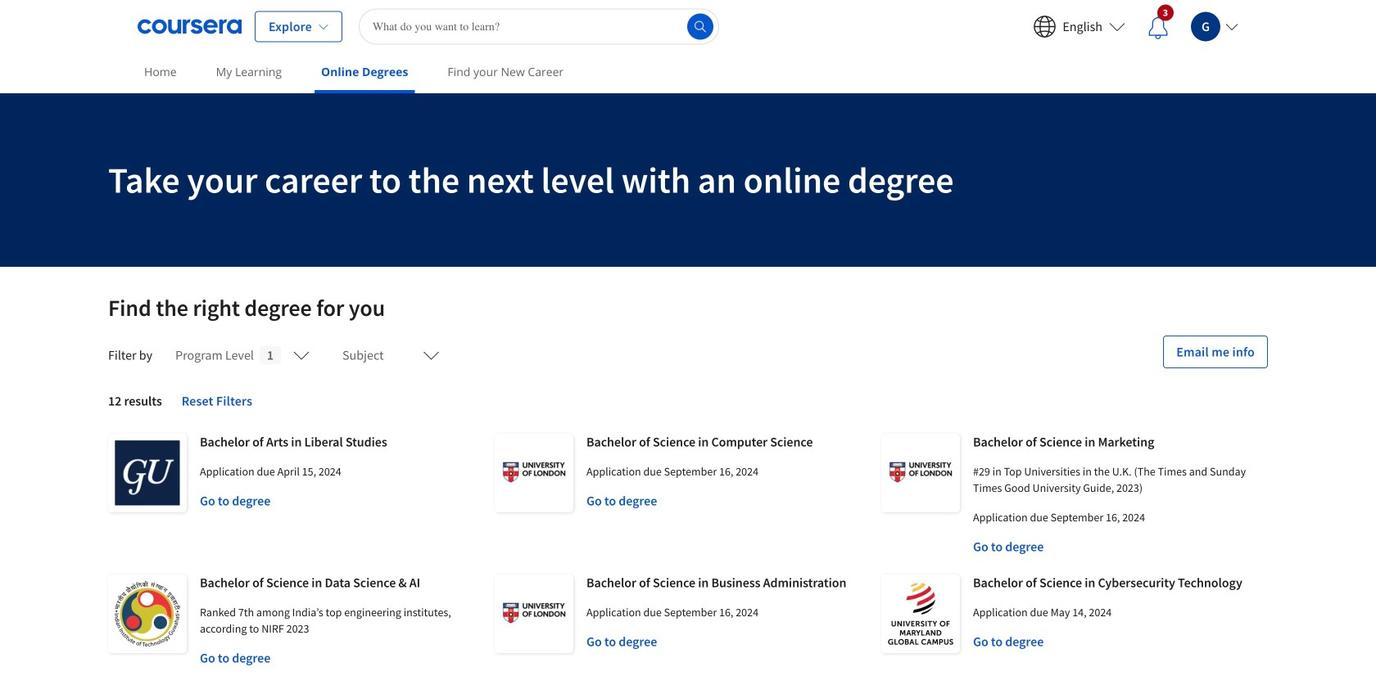 Task type: describe. For each thing, give the bounding box(es) containing it.
university of maryland global campus image
[[881, 575, 960, 654]]

georgetown university image
[[108, 434, 187, 513]]



Task type: vqa. For each thing, say whether or not it's contained in the screenshot.
University of Maryland Global Campus 'image'
yes



Task type: locate. For each thing, give the bounding box(es) containing it.
indian institute of technology guwahati image
[[108, 575, 187, 654]]

None search field
[[359, 9, 719, 45]]

university of london image
[[495, 434, 573, 513], [881, 434, 960, 513], [495, 575, 573, 654]]

What do you want to learn? text field
[[359, 9, 719, 45]]

coursera image
[[138, 14, 242, 40]]



